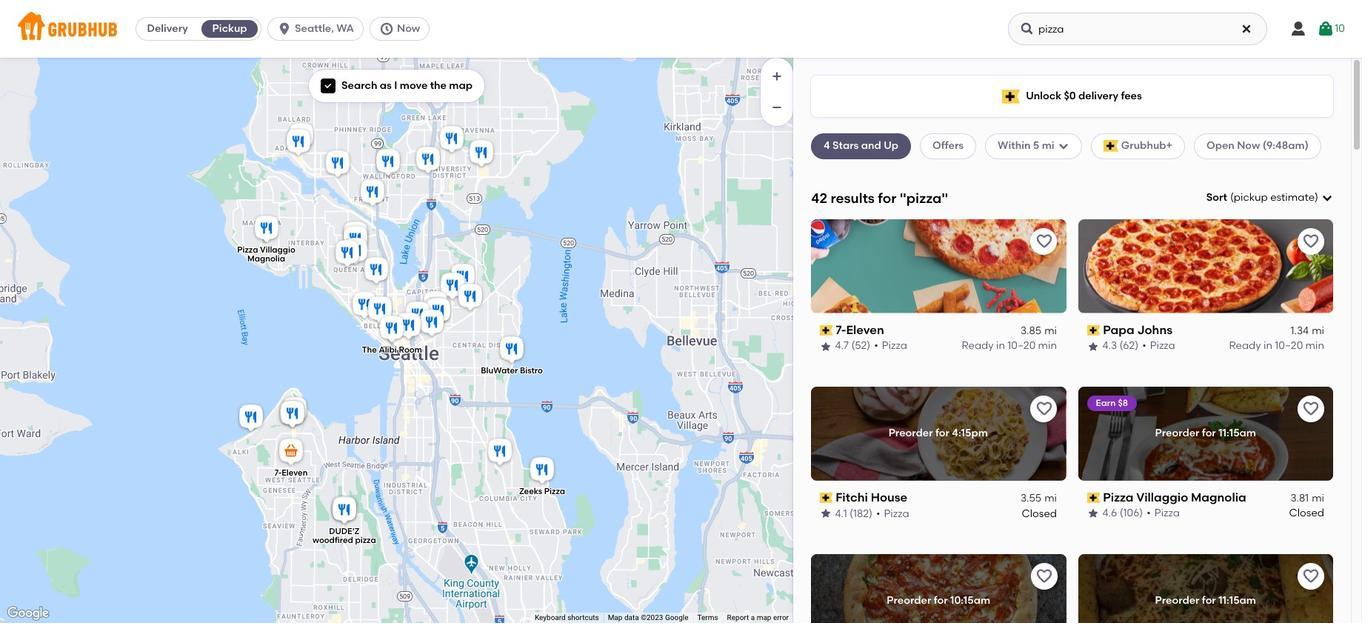 Task type: locate. For each thing, give the bounding box(es) containing it.
(9:48am)
[[1263, 140, 1309, 152]]

now
[[397, 22, 420, 35], [1238, 140, 1261, 152]]

0 horizontal spatial ready
[[963, 340, 995, 352]]

map
[[449, 79, 473, 92], [757, 614, 772, 622]]

1 in from the left
[[997, 340, 1006, 352]]

0 vertical spatial 11:15am
[[1219, 427, 1257, 439]]

pickup button
[[199, 17, 261, 41]]

dude'z woodfired pizza
[[312, 527, 376, 545]]

ready in 10–20 min down the 1.34
[[1230, 340, 1325, 352]]

pizza inside pizza villaggio magnolia
[[237, 245, 258, 254]]

grubhub plus flag logo image
[[1003, 89, 1021, 103], [1104, 140, 1119, 152]]

7- up 4.7
[[836, 323, 847, 337]]

grubhub plus flag logo image left grubhub+ at top
[[1104, 140, 1119, 152]]

1 vertical spatial 7-
[[274, 468, 281, 478]]

min down '3.85 mi'
[[1039, 340, 1058, 352]]

0 horizontal spatial save this restaurant image
[[1036, 233, 1053, 250]]

magnolia
[[247, 254, 285, 263], [1192, 490, 1247, 504]]

• right (182)
[[877, 507, 881, 520]]

0 vertical spatial magnolia
[[247, 254, 285, 263]]

4.3 (62)
[[1103, 340, 1139, 352]]

pickup
[[212, 22, 247, 35]]

big mario's pizza queen anne image
[[361, 255, 391, 287]]

map data ©2023 google
[[608, 614, 689, 622]]

0 horizontal spatial 10–20
[[1008, 340, 1037, 352]]

2 min from the left
[[1306, 340, 1325, 352]]

0 horizontal spatial pizza villaggio magnolia
[[237, 245, 295, 263]]

1 vertical spatial 11:15am
[[1219, 594, 1257, 607]]

save this restaurant button
[[1031, 228, 1058, 255], [1298, 228, 1325, 255], [1031, 395, 1058, 422], [1298, 395, 1325, 422], [1031, 563, 1058, 590], [1298, 563, 1325, 590]]

mi right the 1.34
[[1313, 325, 1325, 337]]

mi right 5
[[1042, 140, 1055, 152]]

1 ready from the left
[[963, 340, 995, 352]]

2 preorder for 11:15am from the top
[[1156, 594, 1257, 607]]

7-eleven inside map region
[[274, 468, 307, 478]]

preorder
[[889, 427, 934, 439], [1156, 427, 1200, 439], [887, 594, 932, 607], [1156, 594, 1200, 607]]

mi for pizza villaggio magnolia
[[1313, 492, 1325, 505]]

pizza
[[237, 245, 258, 254], [883, 340, 908, 352], [1151, 340, 1176, 352], [544, 486, 565, 496], [1104, 490, 1134, 504], [885, 507, 910, 520], [1155, 507, 1181, 520]]

• pizza right (106) at the bottom
[[1147, 507, 1181, 520]]

preorder for 11:15am
[[1156, 427, 1257, 439], [1156, 594, 1257, 607]]

1 horizontal spatial grubhub plus flag logo image
[[1104, 140, 1119, 152]]

keyboard
[[535, 614, 566, 622]]

svg image for seattle, wa
[[277, 21, 292, 36]]

1 10–20 from the left
[[1008, 340, 1037, 352]]

downtown romio's pizza and pasta image
[[403, 299, 432, 332]]

• pizza for johns
[[1143, 340, 1176, 352]]

grubhub plus flag logo image left "unlock"
[[1003, 89, 1021, 103]]

0 vertical spatial map
[[449, 79, 473, 92]]

papa
[[1104, 323, 1135, 337]]

papa johns logo image
[[1079, 219, 1334, 313]]

1 horizontal spatial ready
[[1230, 340, 1262, 352]]

zeeks pizza
[[519, 486, 565, 496]]

checkout
[[1243, 569, 1293, 582]]

• right (52) on the right
[[875, 340, 879, 352]]

villaggio
[[260, 245, 295, 254], [1137, 490, 1189, 504]]

1 vertical spatial now
[[1238, 140, 1261, 152]]

star icon image left 4.7
[[820, 341, 832, 352]]

save this restaurant image
[[1036, 233, 1053, 250], [1303, 567, 1321, 585]]

mad pizza image
[[417, 307, 447, 340]]

search as i move the map
[[342, 79, 473, 92]]

0 vertical spatial preorder for 11:15am
[[1156, 427, 1257, 439]]

2 ready in 10–20 min from the left
[[1230, 340, 1325, 352]]

data
[[625, 614, 639, 622]]

0 vertical spatial zeeks pizza image
[[341, 223, 370, 256]]

7- inside map region
[[274, 468, 281, 478]]

0 horizontal spatial subscription pass image
[[820, 493, 833, 503]]

seattle,
[[295, 22, 334, 35]]

closed down 3.81 mi
[[1290, 507, 1325, 520]]

4.6 (106)
[[1103, 507, 1144, 520]]

•
[[875, 340, 879, 352], [1143, 340, 1147, 352], [877, 507, 881, 520], [1147, 507, 1152, 520]]

4.1
[[836, 507, 848, 520]]

1 vertical spatial subscription pass image
[[1088, 493, 1101, 503]]

domani pizzeria & restaurant image
[[341, 235, 370, 268]]

1 horizontal spatial zeeks pizza image
[[527, 455, 557, 487]]

0 horizontal spatial villaggio
[[260, 245, 295, 254]]

bluwater
[[481, 366, 518, 376]]

• pizza for house
[[877, 507, 910, 520]]

bluwater bistro image
[[497, 334, 527, 366]]

castello pizza and pasta image
[[485, 436, 515, 469]]

1 vertical spatial grubhub plus flag logo image
[[1104, 140, 1119, 152]]

1 horizontal spatial in
[[1264, 340, 1273, 352]]

7- down luciano's pizza & pasta icon
[[274, 468, 281, 478]]

soprano antico image
[[278, 398, 307, 431]]

fees
[[1122, 90, 1143, 102]]

0 horizontal spatial zeeks pizza image
[[341, 223, 370, 256]]

• pizza down house
[[877, 507, 910, 520]]

mi right 3.55
[[1045, 492, 1058, 505]]

min
[[1039, 340, 1058, 352], [1306, 340, 1325, 352]]

main navigation navigation
[[0, 0, 1363, 58]]

0 horizontal spatial 7-eleven
[[274, 468, 307, 478]]

for
[[878, 189, 897, 206], [936, 427, 950, 439], [1203, 427, 1217, 439], [934, 594, 948, 607], [1203, 594, 1217, 607]]

svg image
[[1290, 20, 1308, 38], [1318, 20, 1336, 38], [277, 21, 292, 36], [324, 82, 333, 91], [1058, 140, 1070, 152]]

©2023
[[641, 614, 664, 622]]

1 vertical spatial eleven
[[281, 468, 307, 478]]

7-eleven down luciano's pizza & pasta icon
[[274, 468, 307, 478]]

subscription pass image for 7-eleven
[[820, 325, 833, 336]]

4:15pm
[[953, 427, 989, 439]]

star icon image left 4.6
[[1088, 508, 1099, 520]]

• right (106) at the bottom
[[1147, 507, 1152, 520]]

subscription pass image
[[820, 325, 833, 336], [1088, 493, 1101, 503]]

preorder for 4:15pm
[[889, 427, 989, 439]]

• for villaggio
[[1147, 507, 1152, 520]]

1 vertical spatial map
[[757, 614, 772, 622]]

map right the
[[449, 79, 473, 92]]

• pizza down johns
[[1143, 340, 1176, 352]]

None field
[[1207, 190, 1334, 206]]

subscription pass image for pizza villaggio magnolia
[[1088, 493, 1101, 503]]

subscription pass image
[[1088, 325, 1101, 336], [820, 493, 833, 503]]

0 vertical spatial now
[[397, 22, 420, 35]]

• pizza right (52) on the right
[[875, 340, 908, 352]]

1.34
[[1291, 325, 1310, 337]]

0 horizontal spatial 7-
[[274, 468, 281, 478]]

• pizza for eleven
[[875, 340, 908, 352]]

1 vertical spatial save this restaurant image
[[1303, 567, 1321, 585]]

1 horizontal spatial villaggio
[[1137, 490, 1189, 504]]

1 vertical spatial preorder for 11:15am
[[1156, 594, 1257, 607]]

1 horizontal spatial map
[[757, 614, 772, 622]]

3.55 mi
[[1022, 492, 1058, 505]]

subscription pass image left papa
[[1088, 325, 1101, 336]]

proceed to checkout button
[[1140, 562, 1338, 589]]

pizza villaggio magnolia inside map region
[[237, 245, 295, 263]]

7-eleven up (52) on the right
[[836, 323, 885, 337]]

min down the 1.34 mi in the bottom of the page
[[1306, 340, 1325, 352]]

3.55
[[1022, 492, 1042, 505]]

magnolia inside pizza villaggio magnolia
[[247, 254, 285, 263]]

0 vertical spatial grubhub plus flag logo image
[[1003, 89, 1021, 103]]

villaggio up (106) at the bottom
[[1137, 490, 1189, 504]]

1 horizontal spatial ready in 10–20 min
[[1230, 340, 1325, 352]]

zeeks pizza image up seattle pizza and bar icon
[[341, 223, 370, 256]]

0 horizontal spatial eleven
[[281, 468, 307, 478]]

map right a in the bottom right of the page
[[757, 614, 772, 622]]

2 in from the left
[[1264, 340, 1273, 352]]

0 vertical spatial subscription pass image
[[1088, 325, 1101, 336]]

0 vertical spatial subscription pass image
[[820, 325, 833, 336]]

10–20
[[1008, 340, 1037, 352], [1276, 340, 1304, 352]]

1 closed from the left
[[1023, 507, 1058, 520]]

star icon image left 4.1
[[820, 508, 832, 520]]

eleven down soprano antico image at left bottom
[[281, 468, 307, 478]]

a pizza mart image
[[437, 123, 467, 156]]

up
[[884, 140, 899, 152]]

seattle, wa button
[[268, 17, 370, 41]]

0 horizontal spatial min
[[1039, 340, 1058, 352]]

mi right 3.85
[[1045, 325, 1058, 337]]

subscription pass image for fitchi house
[[820, 493, 833, 503]]

1 horizontal spatial subscription pass image
[[1088, 325, 1101, 336]]

0 horizontal spatial ready in 10–20 min
[[963, 340, 1058, 352]]

10–20 for papa johns
[[1276, 340, 1304, 352]]

2 ready from the left
[[1230, 340, 1262, 352]]

0 vertical spatial ian's pizza image
[[358, 177, 387, 209]]

1 horizontal spatial ian's pizza image
[[421, 289, 450, 321]]

zeeks pizza image
[[341, 223, 370, 256], [527, 455, 557, 487]]

0 horizontal spatial magnolia
[[247, 254, 285, 263]]

11:15am
[[1219, 427, 1257, 439], [1219, 594, 1257, 607]]

0 horizontal spatial grubhub plus flag logo image
[[1003, 89, 1021, 103]]

(
[[1231, 191, 1234, 204]]

bistro
[[520, 366, 543, 376]]

1 vertical spatial subscription pass image
[[820, 493, 833, 503]]

via tribunali image
[[421, 295, 451, 328]]

1 horizontal spatial min
[[1306, 340, 1325, 352]]

alibi
[[379, 345, 397, 355]]

0 horizontal spatial now
[[397, 22, 420, 35]]

1 horizontal spatial eleven
[[847, 323, 885, 337]]

open
[[1207, 140, 1235, 152]]

star icon image
[[820, 341, 832, 352], [1088, 341, 1099, 352], [820, 508, 832, 520], [1088, 508, 1099, 520]]

papa johns
[[1104, 323, 1173, 337]]

ian's pizza image
[[358, 177, 387, 209], [421, 289, 450, 321]]

1 horizontal spatial subscription pass image
[[1088, 493, 1101, 503]]

1 horizontal spatial now
[[1238, 140, 1261, 152]]

pizza
[[355, 536, 376, 545]]

report a map error
[[727, 614, 789, 622]]

star icon image left 4.3
[[1088, 341, 1099, 352]]

1 horizontal spatial closed
[[1290, 507, 1325, 520]]

pizzeria 22 image
[[280, 395, 309, 427]]

1 vertical spatial zeeks pizza image
[[527, 455, 557, 487]]

10–20 down 3.85
[[1008, 340, 1037, 352]]

1 vertical spatial pizza villaggio magnolia
[[1104, 490, 1247, 504]]

mi for 7-eleven
[[1045, 325, 1058, 337]]

closed
[[1023, 507, 1058, 520], [1290, 507, 1325, 520]]

results
[[831, 189, 875, 206]]

palermo-ballard pizza & pasta image
[[286, 120, 316, 153]]

$0
[[1065, 90, 1077, 102]]

ready in 10–20 min
[[963, 340, 1058, 352], [1230, 340, 1325, 352]]

eleven
[[847, 323, 885, 337], [281, 468, 307, 478]]

• right (62)
[[1143, 340, 1147, 352]]

2 10–20 from the left
[[1276, 340, 1304, 352]]

mi right 3.81
[[1313, 492, 1325, 505]]

in for eleven
[[997, 340, 1006, 352]]

ready in 10–20 min down 3.85
[[963, 340, 1058, 352]]

1 min from the left
[[1039, 340, 1058, 352]]

10–20 down the 1.34
[[1276, 340, 1304, 352]]

keyboard shortcuts button
[[535, 613, 599, 623]]

4.3
[[1103, 340, 1118, 352]]

woodfired
[[312, 536, 353, 545]]

2 closed from the left
[[1290, 507, 1325, 520]]

0 vertical spatial 7-eleven
[[836, 323, 885, 337]]

elliott bay pizza image
[[341, 219, 370, 252]]

subscription pass image left fitchi
[[820, 493, 833, 503]]

zeeks
[[519, 486, 542, 496]]

0 horizontal spatial closed
[[1023, 507, 1058, 520]]

0 vertical spatial 7-
[[836, 323, 847, 337]]

0 vertical spatial villaggio
[[260, 245, 295, 254]]

villaggio left via tribunali image
[[260, 245, 295, 254]]

save this restaurant image
[[1303, 233, 1321, 250], [1036, 400, 1053, 418], [1303, 400, 1321, 418], [1036, 567, 1053, 585]]

now inside button
[[397, 22, 420, 35]]

0 vertical spatial pizza villaggio magnolia
[[237, 245, 295, 263]]

7 eleven image
[[276, 436, 306, 469]]

rocco's image
[[365, 294, 395, 326]]

fitchi house image
[[413, 144, 443, 177]]

0 horizontal spatial in
[[997, 340, 1006, 352]]

now right open
[[1238, 140, 1261, 152]]

google image
[[4, 604, 53, 623]]

7-
[[836, 323, 847, 337], [274, 468, 281, 478]]

mi
[[1042, 140, 1055, 152], [1045, 325, 1058, 337], [1313, 325, 1325, 337], [1045, 492, 1058, 505], [1313, 492, 1325, 505]]

svg image
[[379, 21, 394, 36], [1020, 21, 1035, 36], [1241, 23, 1253, 35], [1322, 192, 1334, 204]]

luciano's pizza & pasta image
[[277, 398, 306, 431]]

closed down 3.55 mi in the bottom of the page
[[1023, 507, 1058, 520]]

1 vertical spatial 7-eleven
[[274, 468, 307, 478]]

proceed
[[1185, 569, 1228, 582]]

svg image inside 10 button
[[1318, 20, 1336, 38]]

7-eleven
[[836, 323, 885, 337], [274, 468, 307, 478]]

0 horizontal spatial subscription pass image
[[820, 325, 833, 336]]

1 vertical spatial magnolia
[[1192, 490, 1247, 504]]

eleven up (52) on the right
[[847, 323, 885, 337]]

zeeks pizza image right castello pizza and pasta icon
[[527, 455, 557, 487]]

in
[[997, 340, 1006, 352], [1264, 340, 1273, 352]]

mi for papa johns
[[1313, 325, 1325, 337]]

unlock
[[1027, 90, 1062, 102]]

seattle, wa
[[295, 22, 354, 35]]

christos on alki image
[[236, 402, 266, 435]]

room
[[399, 345, 422, 355]]

in for johns
[[1264, 340, 1273, 352]]

svg image inside field
[[1322, 192, 1334, 204]]

star icon image for fitchi house
[[820, 508, 832, 520]]

1 horizontal spatial 10–20
[[1276, 340, 1304, 352]]

0 horizontal spatial ian's pizza image
[[358, 177, 387, 209]]

10
[[1336, 22, 1346, 35]]

svg image inside seattle, wa button
[[277, 21, 292, 36]]

1 horizontal spatial 7-eleven
[[836, 323, 885, 337]]

estimate
[[1271, 191, 1315, 204]]

• pizza for villaggio
[[1147, 507, 1181, 520]]

3.81
[[1291, 492, 1310, 505]]

0 horizontal spatial map
[[449, 79, 473, 92]]

ready in 10–20 min for papa johns
[[1230, 340, 1325, 352]]

mod pizza (downtown seattle) image
[[394, 310, 424, 343]]

1 ready in 10–20 min from the left
[[963, 340, 1058, 352]]

now up the search as i move the map
[[397, 22, 420, 35]]

svg image for search as i move the map
[[324, 82, 333, 91]]

via tribunali image
[[332, 238, 362, 270]]



Task type: vqa. For each thing, say whether or not it's contained in the screenshot.
2nd Restaurant from right
no



Task type: describe. For each thing, give the bounding box(es) containing it.
1 11:15am from the top
[[1219, 427, 1257, 439]]

10–20 for 7-eleven
[[1008, 340, 1037, 352]]

papa johns image
[[455, 281, 485, 314]]

)
[[1315, 191, 1319, 204]]

grubhub plus flag logo image for grubhub+
[[1104, 140, 1119, 152]]

bluwater bistro
[[481, 366, 543, 376]]

big mario's pizza fremont image
[[323, 148, 352, 180]]

report a map error link
[[727, 614, 789, 622]]

search
[[342, 79, 378, 92]]

proceed to checkout
[[1185, 569, 1293, 582]]

3.81 mi
[[1291, 492, 1325, 505]]

elemental pizza image
[[467, 137, 496, 170]]

4.6
[[1103, 507, 1118, 520]]

subscription pass image for papa johns
[[1088, 325, 1101, 336]]

palermo pizza & pasta image
[[438, 270, 467, 303]]

within
[[998, 140, 1031, 152]]

• for johns
[[1143, 340, 1147, 352]]

10 button
[[1318, 16, 1346, 42]]

zeeks pizza capitol hill image
[[448, 261, 478, 294]]

(182)
[[850, 507, 873, 520]]

min for papa johns
[[1306, 340, 1325, 352]]

closed for pizza villaggio magnolia
[[1290, 507, 1325, 520]]

earn
[[1096, 398, 1116, 408]]

"pizza"
[[900, 189, 949, 206]]

min for 7-eleven
[[1039, 340, 1058, 352]]

pizza villaggio magnolia image
[[252, 213, 281, 246]]

42
[[811, 189, 828, 206]]

7-eleven logo image
[[811, 219, 1067, 313]]

keyboard shortcuts
[[535, 614, 599, 622]]

a
[[751, 614, 755, 622]]

4.7 (52)
[[836, 340, 871, 352]]

minus icon image
[[770, 100, 785, 115]]

wa
[[337, 22, 354, 35]]

now button
[[370, 17, 436, 41]]

romano pizza & pasta image
[[329, 494, 359, 527]]

eleven inside map region
[[281, 468, 307, 478]]

dude'z
[[329, 527, 359, 536]]

4.7
[[836, 340, 850, 352]]

the
[[430, 79, 447, 92]]

grubhub+
[[1122, 140, 1173, 152]]

earn $8
[[1096, 398, 1129, 408]]

(52)
[[852, 340, 871, 352]]

preorder for 10:15am
[[887, 594, 991, 607]]

closed for fitchi house
[[1023, 507, 1058, 520]]

big mario's pizza capitol hill image
[[424, 295, 453, 328]]

terms
[[698, 614, 719, 622]]

report
[[727, 614, 749, 622]]

1 horizontal spatial pizza villaggio magnolia
[[1104, 490, 1247, 504]]

tutta bella (wallingford) image
[[373, 146, 403, 179]]

map
[[608, 614, 623, 622]]

• for house
[[877, 507, 881, 520]]

dude'z woodfired pizza image
[[329, 495, 359, 527]]

error
[[774, 614, 789, 622]]

svg image for 10
[[1318, 20, 1336, 38]]

10:15am
[[951, 594, 991, 607]]

the
[[362, 345, 377, 355]]

star icon image for papa johns
[[1088, 341, 1099, 352]]

i
[[394, 79, 398, 92]]

house
[[872, 490, 908, 504]]

mi for fitchi house
[[1045, 492, 1058, 505]]

fitchi house
[[836, 490, 908, 504]]

delivery
[[147, 22, 188, 35]]

0 vertical spatial save this restaurant image
[[1036, 233, 1053, 250]]

none field containing sort
[[1207, 190, 1334, 206]]

$8
[[1119, 398, 1129, 408]]

1.34 mi
[[1291, 325, 1325, 337]]

1 horizontal spatial magnolia
[[1192, 490, 1247, 504]]

delivery button
[[136, 17, 199, 41]]

0 vertical spatial eleven
[[847, 323, 885, 337]]

the alibi room
[[362, 345, 422, 355]]

to
[[1230, 569, 1241, 582]]

• for eleven
[[875, 340, 879, 352]]

as
[[380, 79, 392, 92]]

1 vertical spatial villaggio
[[1137, 490, 1189, 504]]

map region
[[0, 0, 954, 623]]

ready for papa johns
[[1230, 340, 1262, 352]]

star icon image for 7-eleven
[[820, 341, 832, 352]]

(62)
[[1120, 340, 1139, 352]]

the alibi room image
[[377, 313, 406, 346]]

delivery
[[1079, 90, 1119, 102]]

terms link
[[698, 614, 719, 622]]

star icon image for pizza villaggio magnolia
[[1088, 508, 1099, 520]]

42 results for "pizza"
[[811, 189, 949, 206]]

2 11:15am from the top
[[1219, 594, 1257, 607]]

plus icon image
[[770, 69, 785, 84]]

villaggio inside pizza villaggio magnolia
[[260, 245, 295, 254]]

seattle pizza and bar image
[[349, 289, 379, 322]]

ready for 7-eleven
[[963, 340, 995, 352]]

google
[[665, 614, 689, 622]]

5
[[1034, 140, 1040, 152]]

svg image inside now button
[[379, 21, 394, 36]]

stars
[[833, 140, 859, 152]]

3.85
[[1022, 325, 1042, 337]]

1 horizontal spatial save this restaurant image
[[1303, 567, 1321, 585]]

grubhub plus flag logo image for unlock $0 delivery fees
[[1003, 89, 1021, 103]]

within 5 mi
[[998, 140, 1055, 152]]

4.1 (182)
[[836, 507, 873, 520]]

offers
[[933, 140, 964, 152]]

(106)
[[1120, 507, 1144, 520]]

4 stars and up
[[824, 140, 899, 152]]

shortcuts
[[568, 614, 599, 622]]

1 vertical spatial ian's pizza image
[[421, 289, 450, 321]]

3.85 mi
[[1022, 325, 1058, 337]]

sort ( pickup estimate )
[[1207, 191, 1319, 204]]

1 preorder for 11:15am from the top
[[1156, 427, 1257, 439]]

ready in 10–20 min for 7-eleven
[[963, 340, 1058, 352]]

unlock $0 delivery fees
[[1027, 90, 1143, 102]]

sort
[[1207, 191, 1228, 204]]

open now (9:48am)
[[1207, 140, 1309, 152]]

move
[[400, 79, 428, 92]]

Search for food, convenience, alcohol... search field
[[1009, 13, 1268, 45]]

patxi's pizza image
[[283, 126, 313, 159]]

fitchi
[[836, 490, 869, 504]]

1 horizontal spatial 7-
[[836, 323, 847, 337]]



